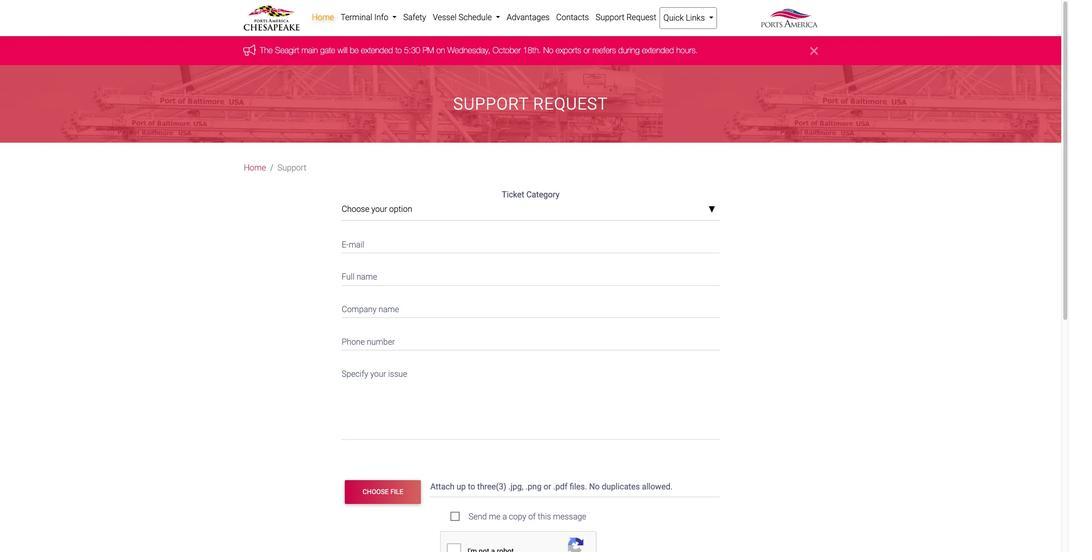 Task type: locate. For each thing, give the bounding box(es) containing it.
company
[[342, 305, 377, 315]]

1 vertical spatial support
[[453, 94, 529, 114]]

of
[[528, 512, 536, 522]]

your
[[371, 205, 387, 215], [370, 370, 386, 380]]

support request
[[596, 12, 656, 22], [453, 94, 608, 114]]

the seagirt main gate will be extended to 5:30 pm on wednesday, october 18th.  no exports or reefers during extended hours. alert
[[0, 36, 1061, 65]]

choose for choose file
[[363, 489, 389, 497]]

2 extended from the left
[[642, 46, 674, 55]]

advantages
[[507, 12, 550, 22]]

category
[[526, 190, 559, 200]]

1 horizontal spatial name
[[379, 305, 399, 315]]

the seagirt main gate will be extended to 5:30 pm on wednesday, october 18th.  no exports or reefers during extended hours. link
[[260, 46, 698, 55]]

Phone number text field
[[342, 331, 720, 351]]

your left the issue
[[370, 370, 386, 380]]

name right full
[[357, 272, 377, 282]]

close image
[[810, 45, 818, 57]]

reefers
[[593, 46, 616, 55]]

0 horizontal spatial request
[[533, 94, 608, 114]]

safety
[[403, 12, 426, 22]]

no
[[543, 46, 553, 55]]

name
[[357, 272, 377, 282], [379, 305, 399, 315]]

advantages link
[[503, 7, 553, 28]]

vessel schedule
[[433, 12, 494, 22]]

extended left to on the top left of page
[[361, 46, 393, 55]]

wednesday,
[[447, 46, 490, 55]]

choose left file
[[363, 489, 389, 497]]

will
[[337, 46, 347, 55]]

0 vertical spatial your
[[371, 205, 387, 215]]

extended right during
[[642, 46, 674, 55]]

E-mail email field
[[342, 234, 720, 254]]

home link
[[309, 7, 337, 28], [244, 162, 266, 175]]

2 vertical spatial support
[[278, 163, 306, 173]]

terminal
[[341, 12, 372, 22]]

specify your issue
[[342, 370, 407, 380]]

1 vertical spatial choose
[[363, 489, 389, 497]]

1 horizontal spatial support
[[453, 94, 529, 114]]

1 horizontal spatial request
[[627, 12, 656, 22]]

vessel
[[433, 12, 456, 22]]

schedule
[[459, 12, 492, 22]]

1 vertical spatial request
[[533, 94, 608, 114]]

Attach up to three(3) .jpg, .png or .pdf files. No duplicates allowed. text field
[[429, 478, 722, 498]]

copy
[[509, 512, 526, 522]]

Specify your issue text field
[[342, 363, 720, 440]]

pm
[[423, 46, 434, 55]]

choose up mail at the left of the page
[[342, 205, 369, 215]]

to
[[395, 46, 402, 55]]

1 horizontal spatial home link
[[309, 7, 337, 28]]

vessel schedule link
[[429, 7, 503, 28]]

extended
[[361, 46, 393, 55], [642, 46, 674, 55]]

your left option
[[371, 205, 387, 215]]

name for full name
[[357, 272, 377, 282]]

e-
[[342, 240, 349, 250]]

contacts link
[[553, 7, 592, 28]]

october
[[493, 46, 521, 55]]

0 vertical spatial choose
[[342, 205, 369, 215]]

name right company
[[379, 305, 399, 315]]

e-mail
[[342, 240, 364, 250]]

1 vertical spatial home
[[244, 163, 266, 173]]

0 vertical spatial request
[[627, 12, 656, 22]]

support
[[596, 12, 624, 22], [453, 94, 529, 114], [278, 163, 306, 173]]

18th.
[[523, 46, 541, 55]]

1 extended from the left
[[361, 46, 393, 55]]

choose your option
[[342, 205, 412, 215]]

0 horizontal spatial extended
[[361, 46, 393, 55]]

company name
[[342, 305, 399, 315]]

your for specify
[[370, 370, 386, 380]]

1 vertical spatial your
[[370, 370, 386, 380]]

quick links
[[663, 13, 707, 23]]

home
[[312, 12, 334, 22], [244, 163, 266, 173]]

0 horizontal spatial name
[[357, 272, 377, 282]]

specify
[[342, 370, 368, 380]]

choose for choose your option
[[342, 205, 369, 215]]

2 horizontal spatial support
[[596, 12, 624, 22]]

1 vertical spatial name
[[379, 305, 399, 315]]

issue
[[388, 370, 407, 380]]

file
[[390, 489, 403, 497]]

1 horizontal spatial extended
[[642, 46, 674, 55]]

0 vertical spatial name
[[357, 272, 377, 282]]

request
[[627, 12, 656, 22], [533, 94, 608, 114]]

the
[[260, 46, 273, 55]]

the seagirt main gate will be extended to 5:30 pm on wednesday, october 18th.  no exports or reefers during extended hours.
[[260, 46, 698, 55]]

0 vertical spatial home
[[312, 12, 334, 22]]

0 horizontal spatial home link
[[244, 162, 266, 175]]

this
[[538, 512, 551, 522]]

info
[[374, 12, 388, 22]]

choose
[[342, 205, 369, 215], [363, 489, 389, 497]]

0 vertical spatial support request
[[596, 12, 656, 22]]



Task type: describe. For each thing, give the bounding box(es) containing it.
quick links link
[[660, 7, 717, 29]]

your for choose
[[371, 205, 387, 215]]

during
[[618, 46, 640, 55]]

ticket
[[502, 190, 524, 200]]

send
[[469, 512, 487, 522]]

0 vertical spatial home link
[[309, 7, 337, 28]]

terminal info link
[[337, 7, 400, 28]]

Company name text field
[[342, 298, 720, 318]]

seagirt
[[275, 46, 299, 55]]

or
[[584, 46, 590, 55]]

phone number
[[342, 337, 395, 347]]

choose file
[[363, 489, 403, 497]]

full name
[[342, 272, 377, 282]]

full
[[342, 272, 355, 282]]

hours.
[[676, 46, 698, 55]]

1 vertical spatial home link
[[244, 162, 266, 175]]

gate
[[320, 46, 335, 55]]

ticket category
[[502, 190, 559, 200]]

5:30
[[404, 46, 420, 55]]

links
[[686, 13, 705, 23]]

mail
[[349, 240, 364, 250]]

support request link
[[592, 7, 660, 28]]

Full name text field
[[342, 266, 720, 286]]

phone
[[342, 337, 365, 347]]

message
[[553, 512, 586, 522]]

option
[[389, 205, 412, 215]]

exports
[[556, 46, 581, 55]]

me
[[489, 512, 500, 522]]

bullhorn image
[[243, 44, 260, 56]]

quick
[[663, 13, 684, 23]]

1 vertical spatial support request
[[453, 94, 608, 114]]

on
[[436, 46, 445, 55]]

be
[[350, 46, 359, 55]]

send me a copy of this message
[[469, 512, 586, 522]]

contacts
[[556, 12, 589, 22]]

1 horizontal spatial home
[[312, 12, 334, 22]]

a
[[502, 512, 507, 522]]

name for company name
[[379, 305, 399, 315]]

0 horizontal spatial home
[[244, 163, 266, 173]]

0 horizontal spatial support
[[278, 163, 306, 173]]

0 vertical spatial support
[[596, 12, 624, 22]]

number
[[367, 337, 395, 347]]

main
[[302, 46, 318, 55]]

▼
[[708, 206, 715, 214]]

safety link
[[400, 7, 429, 28]]

terminal info
[[341, 12, 390, 22]]



Task type: vqa. For each thing, say whether or not it's contained in the screenshot.
54917
no



